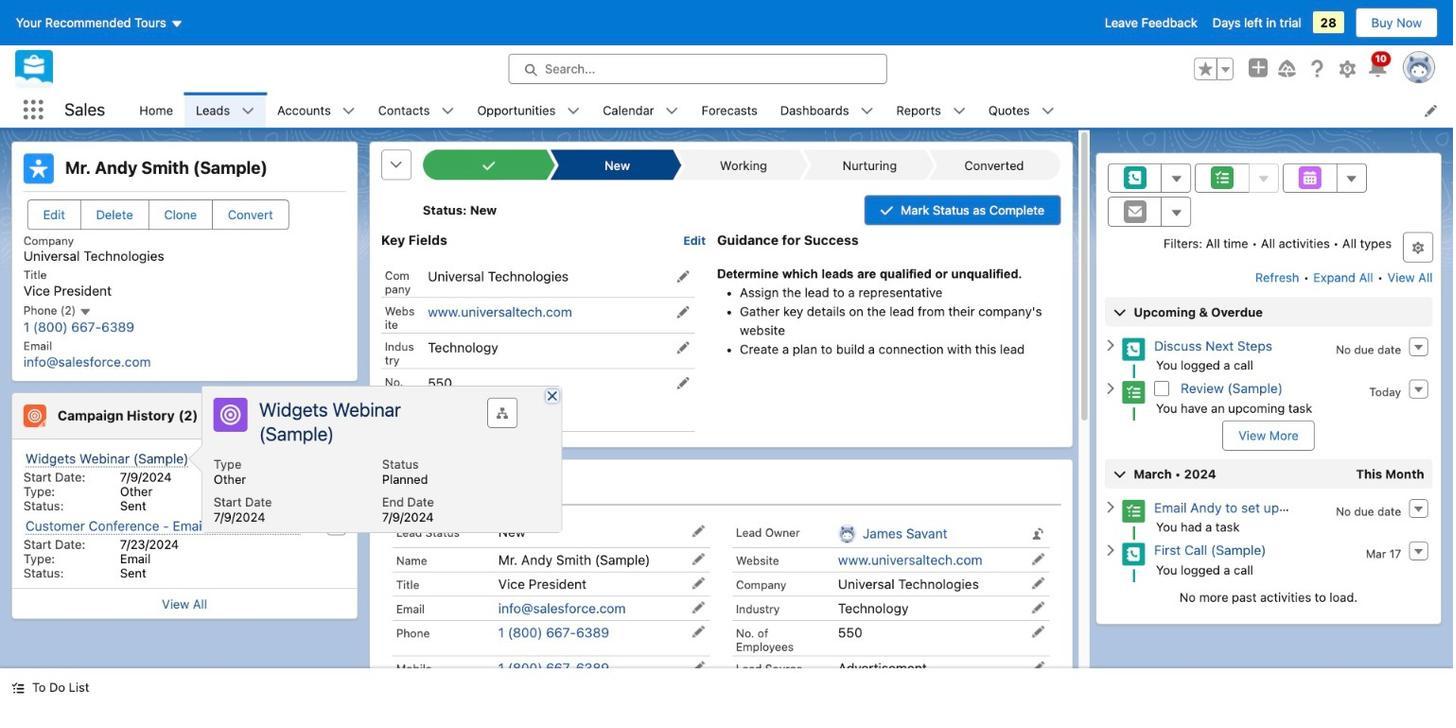 Task type: vqa. For each thing, say whether or not it's contained in the screenshot.
third "Option" from the bottom of the "SUGGESTIONS" LIST BOX
no



Task type: locate. For each thing, give the bounding box(es) containing it.
task image
[[1122, 381, 1145, 404], [1122, 500, 1145, 523]]

list item
[[185, 92, 266, 128], [266, 92, 367, 128], [367, 92, 466, 128], [466, 92, 592, 128], [592, 92, 690, 128], [769, 92, 885, 128], [885, 92, 977, 128], [977, 92, 1066, 128]]

status
[[1104, 590, 1433, 605]]

group
[[1194, 57, 1234, 80]]

edit mobile image
[[692, 661, 705, 675]]

task image up logged call icon
[[1122, 500, 1145, 523]]

edit no. of employees image
[[1032, 626, 1045, 639]]

edit company image
[[1032, 577, 1045, 591]]

logged call image
[[1122, 338, 1145, 361]]

2 task image from the top
[[1122, 500, 1145, 523]]

text default image
[[241, 105, 255, 118], [567, 105, 580, 118], [666, 105, 679, 118], [952, 105, 966, 118], [1041, 105, 1054, 118], [79, 306, 92, 319], [329, 405, 343, 419], [1104, 544, 1117, 557], [11, 682, 25, 695]]

7 list item from the left
[[885, 92, 977, 128]]

text default image
[[342, 105, 355, 118], [441, 105, 454, 118], [860, 105, 874, 118], [1104, 339, 1117, 353], [1104, 382, 1117, 395], [1104, 501, 1117, 515]]

text default image inside campaign history element
[[329, 405, 343, 419]]

list
[[128, 92, 1453, 128]]

logged call image
[[1122, 543, 1145, 566]]

campaign image
[[214, 398, 248, 432]]

8 list item from the left
[[977, 92, 1066, 128]]

task image down logged call image
[[1122, 381, 1145, 404]]

3 list item from the left
[[367, 92, 466, 128]]

0 vertical spatial task image
[[1122, 381, 1145, 404]]

edit industry image
[[1032, 602, 1045, 615]]

1 vertical spatial task image
[[1122, 500, 1145, 523]]

6 list item from the left
[[769, 92, 885, 128]]

edit website image
[[1032, 553, 1045, 566]]

edit lead status image
[[692, 525, 705, 538]]

campaign history element
[[11, 393, 358, 620]]



Task type: describe. For each thing, give the bounding box(es) containing it.
2 list item from the left
[[266, 92, 367, 128]]

edit title image
[[692, 577, 705, 591]]

path options list box
[[423, 150, 1061, 180]]

edit lead source image
[[1032, 661, 1045, 675]]

5 list item from the left
[[592, 92, 690, 128]]

edit email image
[[692, 602, 705, 615]]

edit phone image
[[692, 626, 705, 639]]

1 task image from the top
[[1122, 381, 1145, 404]]

lead image
[[23, 154, 54, 184]]

edit name image
[[692, 553, 705, 566]]

1 list item from the left
[[185, 92, 266, 128]]

4 list item from the left
[[466, 92, 592, 128]]



